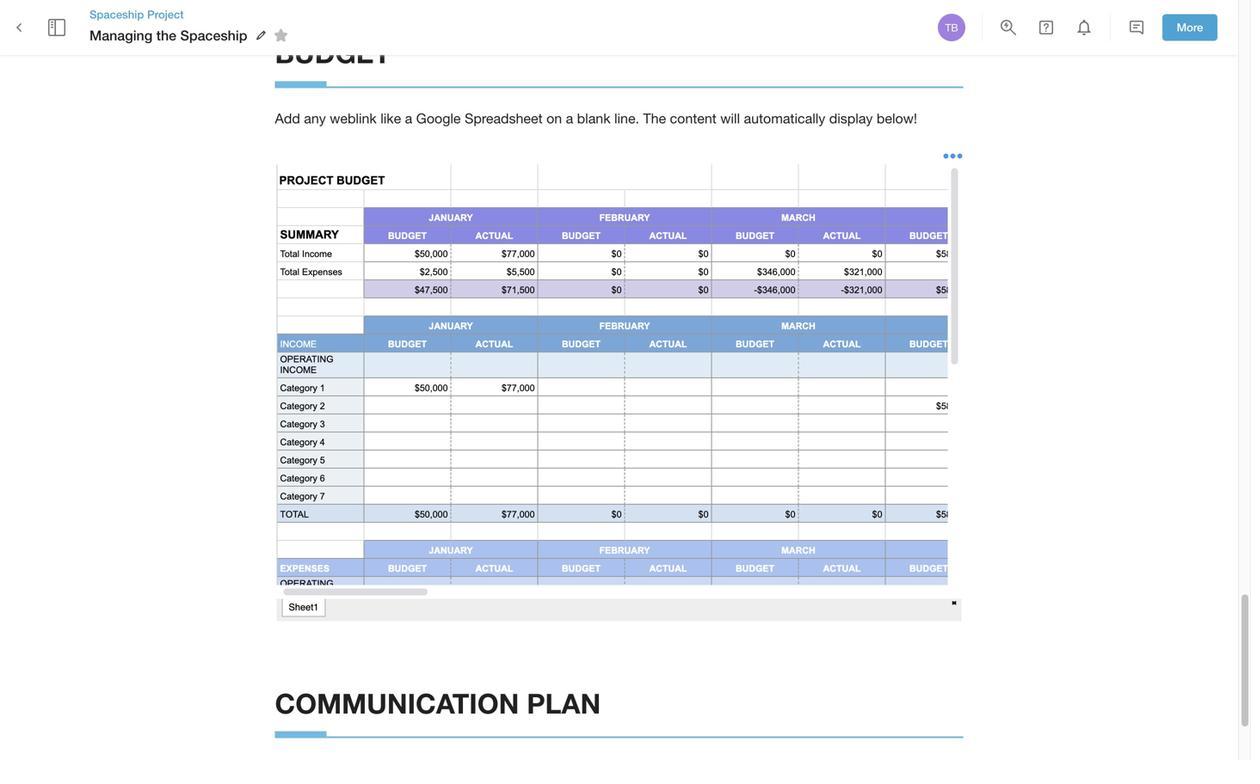 Task type: locate. For each thing, give the bounding box(es) containing it.
0 vertical spatial spaceship
[[89, 8, 144, 21]]

below!
[[877, 110, 917, 126]]

spreadsheet
[[465, 110, 543, 126]]

spaceship project
[[89, 8, 184, 21]]

a right on
[[566, 110, 573, 126]]

tb button
[[935, 11, 968, 44]]

spaceship down "spaceship project" link
[[180, 27, 247, 43]]

2 a from the left
[[566, 110, 573, 126]]

the
[[643, 110, 666, 126]]

a right 'like' on the top left
[[405, 110, 412, 126]]

1 vertical spatial spaceship
[[180, 27, 247, 43]]

a
[[405, 110, 412, 126], [566, 110, 573, 126]]

spaceship project link
[[89, 7, 294, 22]]

1 a from the left
[[405, 110, 412, 126]]

0 horizontal spatial a
[[405, 110, 412, 126]]

more
[[1177, 21, 1203, 34]]

managing the spaceship
[[89, 27, 247, 43]]

plan
[[527, 687, 601, 720]]

the
[[156, 27, 176, 43]]

spaceship
[[89, 8, 144, 21], [180, 27, 247, 43]]

budget
[[275, 37, 391, 69]]

managing
[[89, 27, 153, 43]]

0 horizontal spatial spaceship
[[89, 8, 144, 21]]

google
[[416, 110, 461, 126]]

1 horizontal spatial a
[[566, 110, 573, 126]]

spaceship up 'managing'
[[89, 8, 144, 21]]

any
[[304, 110, 326, 126]]



Task type: vqa. For each thing, say whether or not it's contained in the screenshot.
'a'
yes



Task type: describe. For each thing, give the bounding box(es) containing it.
content
[[670, 110, 717, 126]]

more button
[[1163, 14, 1218, 41]]

automatically
[[744, 110, 826, 126]]

1 horizontal spatial spaceship
[[180, 27, 247, 43]]

project
[[147, 8, 184, 21]]

tb
[[945, 22, 958, 34]]

communication
[[275, 687, 519, 720]]

add
[[275, 110, 300, 126]]

display
[[829, 110, 873, 126]]

favorite image
[[271, 25, 291, 46]]

blank
[[577, 110, 611, 126]]

add any weblink like a google spreadsheet on a blank line. the content will automatically display below!
[[275, 110, 917, 126]]

weblink
[[330, 110, 377, 126]]

like
[[381, 110, 401, 126]]

will
[[721, 110, 740, 126]]

communication plan
[[275, 687, 601, 720]]

line.
[[614, 110, 639, 126]]

on
[[547, 110, 562, 126]]



